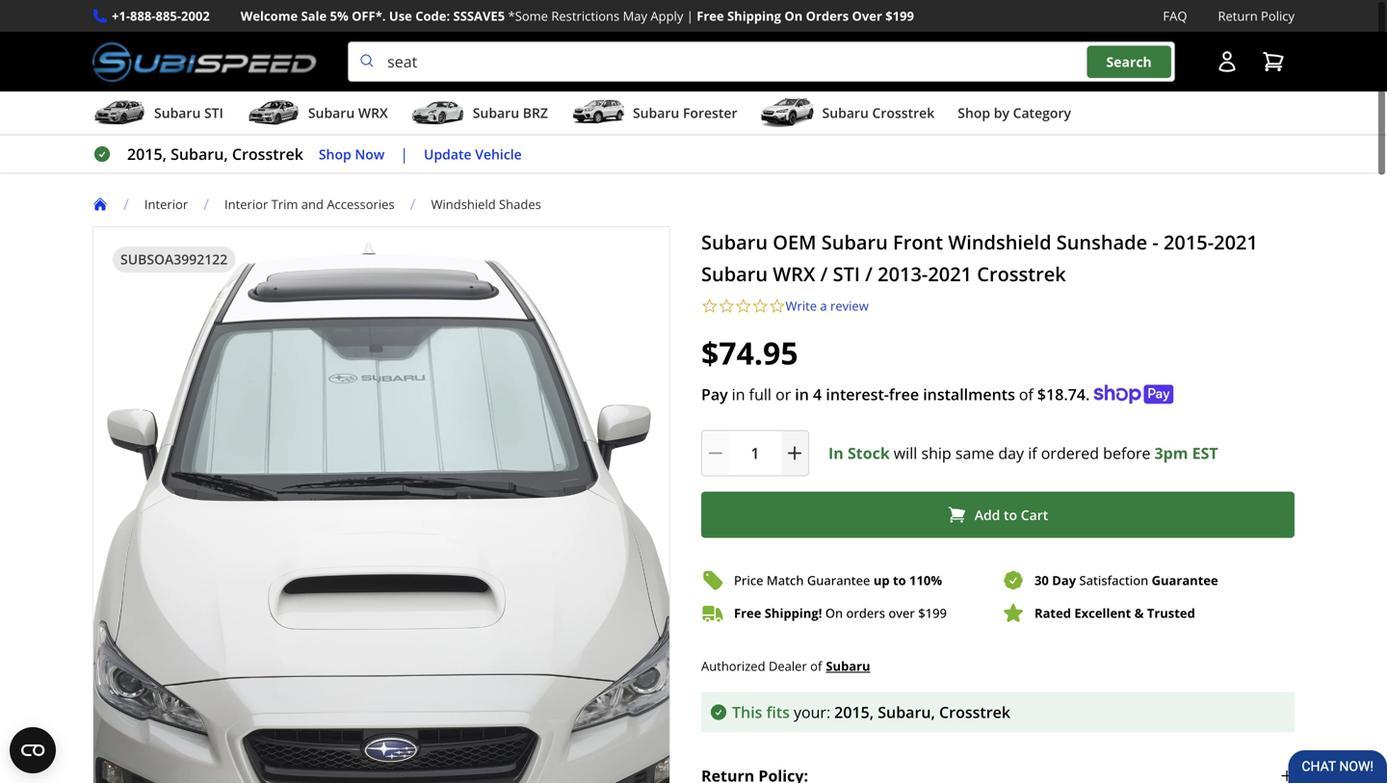 Task type: describe. For each thing, give the bounding box(es) containing it.
this
[[732, 701, 762, 722]]

ordered
[[1041, 443, 1099, 463]]

sti inside subaru sti dropdown button
[[204, 104, 223, 122]]

$74.95
[[701, 332, 798, 374]]

+1-888-885-2002
[[112, 7, 210, 25]]

sunshade
[[1056, 229, 1147, 255]]

$18.74
[[1037, 384, 1086, 405]]

off*.
[[352, 7, 386, 25]]

sale
[[301, 7, 327, 25]]

in stock will ship same day if ordered before 3pm est
[[828, 443, 1218, 463]]

0 horizontal spatial $199
[[885, 7, 914, 25]]

rated
[[1034, 604, 1071, 622]]

subaru sti
[[154, 104, 223, 122]]

1 horizontal spatial 2015,
[[834, 701, 874, 722]]

now
[[355, 145, 385, 163]]

interior trim and accessories
[[224, 196, 395, 213]]

est
[[1192, 443, 1218, 463]]

windshield shades link down update vehicle button
[[431, 196, 541, 213]]

subispeed logo image
[[92, 42, 317, 82]]

subaru inside authorized dealer of subaru
[[826, 658, 870, 675]]

subaru up 2013-
[[821, 229, 888, 255]]

windshield shades link down vehicle
[[431, 196, 557, 213]]

pay in full or in 4 interest-free installments of $18.74 .
[[701, 384, 1090, 405]]

a subaru brz thumbnail image image
[[411, 98, 465, 127]]

return
[[1218, 7, 1258, 25]]

vehicle
[[475, 145, 522, 163]]

welcome sale 5% off*. use code: sssave5 *some restrictions may apply | free shipping on orders over $199
[[241, 7, 914, 25]]

update vehicle
[[424, 145, 522, 163]]

shipping!
[[765, 604, 822, 622]]

sti inside subaru oem subaru front windshield sunshade - 2015-2021 subaru wrx / sti / 2013-2021 crosstrek
[[833, 261, 860, 287]]

use
[[389, 7, 412, 25]]

0 vertical spatial 2015,
[[127, 144, 167, 164]]

2013-
[[878, 261, 928, 287]]

trusted
[[1147, 604, 1195, 622]]

and
[[301, 196, 324, 213]]

search
[[1106, 52, 1152, 71]]

/ for interior trim and accessories
[[203, 194, 209, 214]]

shop pay image
[[1094, 385, 1174, 404]]

same
[[955, 443, 994, 463]]

shop now
[[319, 145, 385, 163]]

apply
[[651, 7, 683, 25]]

interior for interior
[[144, 196, 188, 213]]

authorized dealer of subaru
[[701, 657, 870, 675]]

1 horizontal spatial on
[[825, 604, 843, 622]]

subaru crosstrek button
[[760, 95, 935, 134]]

add to cart
[[974, 506, 1048, 524]]

over
[[852, 7, 882, 25]]

free shipping! on orders over $199
[[734, 604, 947, 622]]

may
[[623, 7, 647, 25]]

subaru for subaru sti
[[154, 104, 201, 122]]

subaru forester button
[[571, 95, 737, 134]]

fits
[[766, 701, 790, 722]]

2002
[[181, 7, 210, 25]]

1 guarantee from the left
[[807, 572, 870, 589]]

0 horizontal spatial subaru,
[[171, 144, 228, 164]]

review
[[830, 297, 869, 315]]

increment image
[[785, 444, 804, 463]]

or
[[775, 384, 791, 405]]

shop now link
[[319, 143, 385, 165]]

write
[[785, 297, 817, 315]]

open widget image
[[10, 727, 56, 773]]

shades
[[499, 196, 541, 213]]

button image
[[1216, 50, 1239, 73]]

match
[[767, 572, 804, 589]]

subaru forester
[[633, 104, 737, 122]]

forester
[[683, 104, 737, 122]]

/ up a
[[820, 261, 828, 287]]

shop by category button
[[958, 95, 1071, 134]]

windshield inside subaru oem subaru front windshield sunshade - 2015-2021 subaru wrx / sti / 2013-2021 crosstrek
[[948, 229, 1051, 255]]

dealer
[[769, 657, 807, 675]]

windshield shades
[[431, 196, 541, 213]]

0 horizontal spatial on
[[784, 7, 803, 25]]

this fits your: 2015, subaru, crosstrek
[[732, 701, 1010, 722]]

subaru crosstrek
[[822, 104, 935, 122]]

wrx inside subaru oem subaru front windshield sunshade - 2015-2021 subaru wrx / sti / 2013-2021 crosstrek
[[773, 261, 815, 287]]

free
[[889, 384, 919, 405]]

.
[[1086, 384, 1090, 405]]

policy
[[1261, 7, 1295, 25]]

2015-
[[1164, 229, 1214, 255]]

subaru oem subaru front windshield sunshade - 2015-2021 subaru wrx / sti / 2013-2021 crosstrek
[[701, 229, 1258, 287]]

brz
[[523, 104, 548, 122]]

subaru brz
[[473, 104, 548, 122]]

excellent
[[1074, 604, 1131, 622]]

price
[[734, 572, 763, 589]]

by
[[994, 104, 1009, 122]]

search input field
[[348, 42, 1175, 82]]

interior for interior trim and accessories
[[224, 196, 268, 213]]

decrement image
[[706, 444, 725, 463]]

1 horizontal spatial $199
[[918, 604, 947, 622]]

trim
[[271, 196, 298, 213]]

in
[[828, 443, 844, 463]]

shipping
[[727, 7, 781, 25]]

update
[[424, 145, 472, 163]]

a subaru sti thumbnail image image
[[92, 98, 146, 127]]

subsoa3992122
[[120, 250, 228, 268]]

885-
[[156, 7, 181, 25]]

+1-
[[112, 7, 130, 25]]



Task type: vqa. For each thing, say whether or not it's contained in the screenshot.
fourth empty star image from the left
yes



Task type: locate. For each thing, give the bounding box(es) containing it.
1 horizontal spatial subaru,
[[878, 701, 935, 722]]

add
[[974, 506, 1000, 524]]

faq
[[1163, 7, 1187, 25]]

a subaru wrx thumbnail image image
[[246, 98, 300, 127]]

windshield
[[431, 196, 496, 213], [948, 229, 1051, 255]]

welcome
[[241, 7, 298, 25]]

code:
[[415, 7, 450, 25]]

2021
[[1214, 229, 1258, 255], [928, 261, 972, 287]]

will
[[894, 443, 917, 463]]

1 vertical spatial |
[[400, 144, 408, 164]]

on
[[784, 7, 803, 25], [825, 604, 843, 622]]

0 vertical spatial windshield
[[431, 196, 496, 213]]

pay
[[701, 384, 728, 405]]

1 horizontal spatial interior
[[224, 196, 268, 213]]

0 vertical spatial to
[[1004, 506, 1017, 524]]

a
[[820, 297, 827, 315]]

1 horizontal spatial |
[[686, 7, 693, 25]]

0 vertical spatial sti
[[204, 104, 223, 122]]

subaru up this fits your: 2015, subaru, crosstrek
[[826, 658, 870, 675]]

subaru wrx button
[[246, 95, 388, 134]]

0 vertical spatial 2021
[[1214, 229, 1258, 255]]

shop
[[958, 104, 990, 122], [319, 145, 351, 163]]

orders
[[846, 604, 885, 622]]

wrx down oem in the right of the page
[[773, 261, 815, 287]]

0 horizontal spatial in
[[732, 384, 745, 405]]

shop left by
[[958, 104, 990, 122]]

free right apply
[[697, 7, 724, 25]]

price match guarantee up to 110%
[[734, 572, 942, 589]]

-
[[1152, 229, 1159, 255]]

interior left 'trim' at the left top
[[224, 196, 268, 213]]

1 vertical spatial windshield
[[948, 229, 1051, 255]]

home image
[[92, 197, 108, 212]]

1 horizontal spatial to
[[1004, 506, 1017, 524]]

| right now
[[400, 144, 408, 164]]

0 horizontal spatial shop
[[319, 145, 351, 163]]

category
[[1013, 104, 1071, 122]]

subaru right "a subaru crosstrek thumbnail image"
[[822, 104, 869, 122]]

subaru for subaru brz
[[473, 104, 519, 122]]

2015, down subaru sti dropdown button
[[127, 144, 167, 164]]

installments
[[923, 384, 1015, 405]]

sssave5
[[453, 7, 505, 25]]

return policy
[[1218, 7, 1295, 25]]

crosstrek inside "dropdown button"
[[872, 104, 935, 122]]

0 vertical spatial shop
[[958, 104, 990, 122]]

1 vertical spatial of
[[810, 657, 822, 675]]

guarantee up the free shipping! on orders over $199
[[807, 572, 870, 589]]

30
[[1034, 572, 1049, 589]]

1 horizontal spatial of
[[1019, 384, 1033, 405]]

$199 right the over on the top
[[885, 7, 914, 25]]

subaru for subaru crosstrek
[[822, 104, 869, 122]]

in left full
[[732, 384, 745, 405]]

1 vertical spatial wrx
[[773, 261, 815, 287]]

subaru, right your:
[[878, 701, 935, 722]]

your:
[[794, 701, 830, 722]]

1 in from the left
[[732, 384, 745, 405]]

windshield shades link
[[431, 196, 557, 213], [431, 196, 541, 213]]

of right dealer
[[810, 657, 822, 675]]

4 empty star image from the left
[[769, 298, 785, 315]]

in left the 4
[[795, 384, 809, 405]]

2 empty star image from the left
[[735, 298, 752, 315]]

2021 right -
[[1214, 229, 1258, 255]]

return policy link
[[1218, 6, 1295, 26]]

110%
[[909, 572, 942, 589]]

1 horizontal spatial sti
[[833, 261, 860, 287]]

to inside button
[[1004, 506, 1017, 524]]

1 horizontal spatial shop
[[958, 104, 990, 122]]

1 empty star image from the left
[[701, 298, 718, 315]]

to right add
[[1004, 506, 1017, 524]]

rated excellent & trusted
[[1034, 604, 1195, 622]]

before
[[1103, 443, 1151, 463]]

shop for shop now
[[319, 145, 351, 163]]

subaru up empty star icon
[[701, 261, 768, 287]]

subaru for subaru oem subaru front windshield sunshade - 2015-2021 subaru wrx / sti / 2013-2021 crosstrek
[[701, 229, 768, 255]]

/ for interior
[[123, 194, 129, 214]]

up
[[873, 572, 890, 589]]

2 in from the left
[[795, 384, 809, 405]]

30 day satisfaction guarantee
[[1034, 572, 1218, 589]]

on left "orders"
[[784, 7, 803, 25]]

1 vertical spatial sti
[[833, 261, 860, 287]]

guarantee up trusted
[[1152, 572, 1218, 589]]

a subaru forester thumbnail image image
[[571, 98, 625, 127]]

wrx up now
[[358, 104, 388, 122]]

0 vertical spatial |
[[686, 7, 693, 25]]

interior up "subsoa3992122"
[[144, 196, 188, 213]]

0 horizontal spatial 2021
[[928, 261, 972, 287]]

2 interior from the left
[[224, 196, 268, 213]]

1 interior from the left
[[144, 196, 188, 213]]

to
[[1004, 506, 1017, 524], [893, 572, 906, 589]]

1 vertical spatial $199
[[918, 604, 947, 622]]

1 vertical spatial shop
[[319, 145, 351, 163]]

|
[[686, 7, 693, 25], [400, 144, 408, 164]]

shop inside dropdown button
[[958, 104, 990, 122]]

a subaru crosstrek thumbnail image image
[[760, 98, 814, 127]]

write a review
[[785, 297, 869, 315]]

0 vertical spatial on
[[784, 7, 803, 25]]

$199 right over
[[918, 604, 947, 622]]

shop left now
[[319, 145, 351, 163]]

to right up
[[893, 572, 906, 589]]

888-
[[130, 7, 156, 25]]

+1-888-885-2002 link
[[112, 6, 210, 26]]

sti up 2015, subaru, crosstrek at the top of page
[[204, 104, 223, 122]]

cart
[[1021, 506, 1048, 524]]

full
[[749, 384, 771, 405]]

/ right accessories
[[410, 194, 416, 214]]

free down price in the right of the page
[[734, 604, 761, 622]]

subaru link
[[826, 656, 870, 676]]

1 horizontal spatial windshield
[[948, 229, 1051, 255]]

accessories
[[327, 196, 395, 213]]

1 vertical spatial 2015,
[[834, 701, 874, 722]]

ship
[[921, 443, 951, 463]]

0 horizontal spatial |
[[400, 144, 408, 164]]

orders
[[806, 7, 849, 25]]

day
[[1052, 572, 1076, 589]]

subaru, down subaru sti
[[171, 144, 228, 164]]

crosstrek inside subaru oem subaru front windshield sunshade - 2015-2021 subaru wrx / sti / 2013-2021 crosstrek
[[977, 261, 1066, 287]]

day
[[998, 443, 1024, 463]]

authorized
[[701, 657, 765, 675]]

wrx inside subaru wrx "dropdown button"
[[358, 104, 388, 122]]

update vehicle button
[[424, 143, 522, 165]]

*some
[[508, 7, 548, 25]]

windshield down update vehicle button
[[431, 196, 496, 213]]

interior link
[[144, 196, 203, 213], [144, 196, 188, 213]]

1 horizontal spatial in
[[795, 384, 809, 405]]

2015, right your:
[[834, 701, 874, 722]]

write a review link
[[785, 297, 869, 315]]

/
[[123, 194, 129, 214], [203, 194, 209, 214], [410, 194, 416, 214], [820, 261, 828, 287], [865, 261, 873, 287]]

sti
[[204, 104, 223, 122], [833, 261, 860, 287]]

search button
[[1087, 46, 1171, 78]]

0 horizontal spatial 2015,
[[127, 144, 167, 164]]

empty star image
[[701, 298, 718, 315], [735, 298, 752, 315], [752, 298, 769, 315], [769, 298, 785, 315]]

1 vertical spatial to
[[893, 572, 906, 589]]

0 vertical spatial of
[[1019, 384, 1033, 405]]

2015, subaru, crosstrek
[[127, 144, 303, 164]]

1 vertical spatial 2021
[[928, 261, 972, 287]]

0 horizontal spatial sti
[[204, 104, 223, 122]]

subaru sti button
[[92, 95, 223, 134]]

stock
[[848, 443, 890, 463]]

1 horizontal spatial 2021
[[1214, 229, 1258, 255]]

/ down 2015, subaru, crosstrek at the top of page
[[203, 194, 209, 214]]

| right apply
[[686, 7, 693, 25]]

0 vertical spatial subaru,
[[171, 144, 228, 164]]

1 horizontal spatial wrx
[[773, 261, 815, 287]]

subaru left brz
[[473, 104, 519, 122]]

2 guarantee from the left
[[1152, 572, 1218, 589]]

in
[[732, 384, 745, 405], [795, 384, 809, 405]]

subaru up 2015, subaru, crosstrek at the top of page
[[154, 104, 201, 122]]

1 vertical spatial free
[[734, 604, 761, 622]]

subaru for subaru forester
[[633, 104, 679, 122]]

0 horizontal spatial to
[[893, 572, 906, 589]]

1 horizontal spatial guarantee
[[1152, 572, 1218, 589]]

subaru up shop now
[[308, 104, 355, 122]]

1 vertical spatial on
[[825, 604, 843, 622]]

4
[[813, 384, 822, 405]]

None number field
[[701, 430, 809, 476]]

faq link
[[1163, 6, 1187, 26]]

/ right home image
[[123, 194, 129, 214]]

subaru for subaru wrx
[[308, 104, 355, 122]]

0 horizontal spatial wrx
[[358, 104, 388, 122]]

0 vertical spatial wrx
[[358, 104, 388, 122]]

/ left 2013-
[[865, 261, 873, 287]]

/ for windshield shades
[[410, 194, 416, 214]]

empty star image
[[718, 298, 735, 315]]

2021 down front
[[928, 261, 972, 287]]

3 empty star image from the left
[[752, 298, 769, 315]]

0 vertical spatial $199
[[885, 7, 914, 25]]

0 horizontal spatial of
[[810, 657, 822, 675]]

1 vertical spatial subaru,
[[878, 701, 935, 722]]

shop for shop by category
[[958, 104, 990, 122]]

sti up 'review' at the top right of the page
[[833, 261, 860, 287]]

&
[[1134, 604, 1144, 622]]

over
[[888, 604, 915, 622]]

of left the $18.74
[[1019, 384, 1033, 405]]

0 horizontal spatial interior
[[144, 196, 188, 213]]

of inside authorized dealer of subaru
[[810, 657, 822, 675]]

subaru,
[[171, 144, 228, 164], [878, 701, 935, 722]]

0 horizontal spatial guarantee
[[807, 572, 870, 589]]

restrictions
[[551, 7, 620, 25]]

interest-
[[826, 384, 889, 405]]

wrx
[[358, 104, 388, 122], [773, 261, 815, 287]]

1 horizontal spatial free
[[734, 604, 761, 622]]

0 horizontal spatial free
[[697, 7, 724, 25]]

subaru left forester
[[633, 104, 679, 122]]

on left orders
[[825, 604, 843, 622]]

0 vertical spatial free
[[697, 7, 724, 25]]

subaru
[[154, 104, 201, 122], [308, 104, 355, 122], [473, 104, 519, 122], [633, 104, 679, 122], [822, 104, 869, 122], [701, 229, 768, 255], [821, 229, 888, 255], [701, 261, 768, 287], [826, 658, 870, 675]]

front
[[893, 229, 943, 255]]

free
[[697, 7, 724, 25], [734, 604, 761, 622]]

subaru left oem in the right of the page
[[701, 229, 768, 255]]

if
[[1028, 443, 1037, 463]]

0 horizontal spatial windshield
[[431, 196, 496, 213]]

windshield right front
[[948, 229, 1051, 255]]



